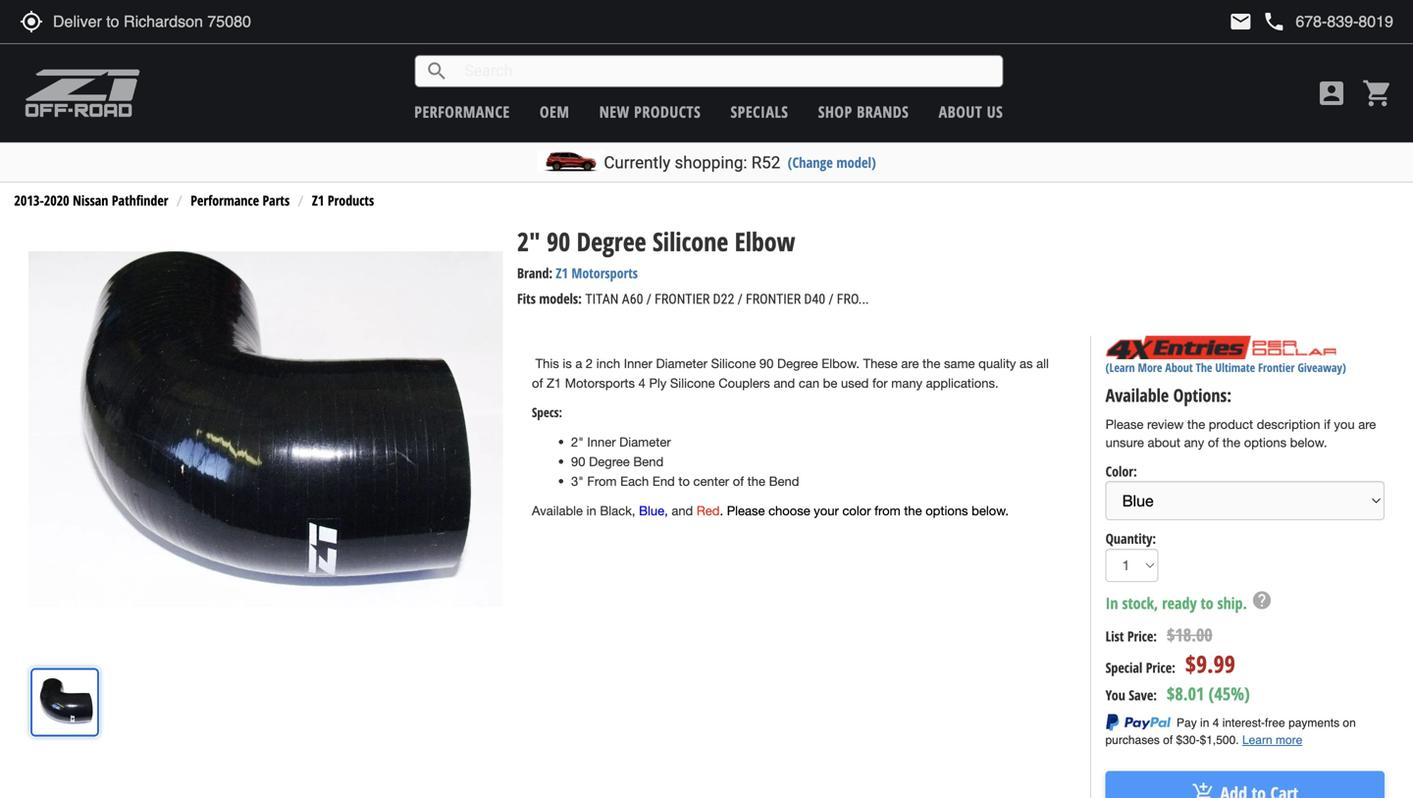Task type: locate. For each thing, give the bounding box(es) containing it.
0 horizontal spatial z1
[[312, 191, 324, 210]]

mail phone
[[1230, 10, 1287, 33]]

90 degree
[[571, 454, 630, 470]]

pathfinder
[[112, 191, 168, 210]]

(change
[[788, 153, 833, 172]]

your
[[814, 503, 839, 519]]

as all
[[1020, 356, 1049, 371]]

price: inside list price: $18.00
[[1128, 627, 1158, 645]]

1 horizontal spatial inner
[[624, 356, 653, 371]]

about left us
[[939, 101, 983, 122]]

special price: $9.99 you save: $8.01 (45%)
[[1106, 648, 1251, 706]]

ultimate
[[1216, 359, 1256, 376]]

the down product
[[1223, 435, 1241, 450]]

0 horizontal spatial please
[[727, 503, 765, 519]]

z1 up models: on the left top of the page
[[556, 264, 568, 282]]

available down more
[[1106, 384, 1170, 408]]

1 vertical spatial and
[[672, 503, 693, 519]]

1 vertical spatial available
[[532, 503, 583, 519]]

ply
[[649, 376, 667, 391]]

z1 left products
[[312, 191, 324, 210]]

phone
[[1263, 10, 1287, 33]]

options
[[1245, 435, 1287, 450], [926, 503, 969, 519]]

oem
[[540, 101, 570, 122]]

elbow.
[[822, 356, 860, 371]]

1 horizontal spatial frontier
[[746, 291, 801, 307]]

2 / from the left
[[738, 291, 743, 307]]

shop brands link
[[819, 101, 909, 122]]

account_box
[[1317, 78, 1348, 109]]

0 horizontal spatial and
[[672, 503, 693, 519]]

$8.01
[[1167, 682, 1205, 706]]

degree up z1 motorsports link
[[577, 224, 647, 259]]

new products link
[[600, 101, 701, 122]]

0 vertical spatial and
[[774, 376, 796, 391]]

color:
[[1106, 462, 1138, 481]]

these are
[[864, 356, 919, 371]]

1 horizontal spatial below.
[[1291, 435, 1328, 450]]

are
[[1359, 417, 1377, 432]]

1 vertical spatial options
[[926, 503, 969, 519]]

and left red in the bottom of the page
[[672, 503, 693, 519]]

price: up "save:"
[[1146, 658, 1176, 677]]

performance parts
[[191, 191, 290, 210]]

1 vertical spatial 2"
[[571, 435, 584, 450]]

0 vertical spatial please
[[1106, 417, 1144, 432]]

0 vertical spatial available
[[1106, 384, 1170, 408]]

d22
[[713, 291, 735, 307]]

1 horizontal spatial degree
[[778, 356, 818, 371]]

d40
[[804, 291, 826, 307]]

2"
[[517, 224, 541, 259], [571, 435, 584, 450]]

2" up 90 degree at the bottom of the page
[[571, 435, 584, 450]]

0 vertical spatial about
[[939, 101, 983, 122]]

is
[[563, 356, 572, 371]]

review
[[1148, 417, 1184, 432]]

parts
[[263, 191, 290, 210]]

price: for $9.99
[[1146, 658, 1176, 677]]

0 horizontal spatial options
[[926, 503, 969, 519]]

3"
[[571, 474, 584, 489]]

z1 products link
[[312, 191, 374, 210]]

price: inside special price: $9.99 you save: $8.01 (45%)
[[1146, 658, 1176, 677]]

can
[[799, 376, 820, 391]]

inner up 90 degree at the bottom of the page
[[588, 435, 616, 450]]

1 vertical spatial z1
[[556, 264, 568, 282]]

1 vertical spatial please
[[727, 503, 765, 519]]

0 vertical spatial degree
[[577, 224, 647, 259]]

0 horizontal spatial of
[[733, 474, 744, 489]]

about left the
[[1166, 359, 1194, 376]]

and left 'can'
[[774, 376, 796, 391]]

0 vertical spatial motorsports
[[572, 264, 638, 282]]

1 horizontal spatial /
[[738, 291, 743, 307]]

degree inside this is a 2 inch inner diameter silicone 90 degree elbow. these are the same quality as all of z1 motorsports 4 ply silicone couplers and can be used for many applications.
[[778, 356, 818, 371]]

3 / from the left
[[829, 291, 834, 307]]

0 horizontal spatial 2"
[[517, 224, 541, 259]]

inner up 4
[[624, 356, 653, 371]]

elbow
[[735, 224, 796, 259]]

to
[[1201, 592, 1214, 613]]

the right from
[[905, 503, 923, 519]]

inner inside specs: 2" inner diameter 90 degree bend 3" from each end to center of the bend
[[588, 435, 616, 450]]

2 horizontal spatial /
[[829, 291, 834, 307]]

new products
[[600, 101, 701, 122]]

frontier left d40 at the right
[[746, 291, 801, 307]]

1 vertical spatial about
[[1166, 359, 1194, 376]]

1 vertical spatial below.
[[972, 503, 1009, 519]]

frontier left d22
[[655, 291, 710, 307]]

1 vertical spatial price:
[[1146, 658, 1176, 677]]

special
[[1106, 658, 1143, 677]]

1 vertical spatial silicone
[[670, 376, 715, 391]]

motorsports
[[572, 264, 638, 282], [565, 376, 635, 391]]

1 horizontal spatial and
[[774, 376, 796, 391]]

0 horizontal spatial inner
[[588, 435, 616, 450]]

my_location
[[20, 10, 43, 33]]

1 horizontal spatial about
[[1166, 359, 1194, 376]]

please up unsure
[[1106, 417, 1144, 432]]

nissan
[[73, 191, 108, 210]]

1 horizontal spatial 2"
[[571, 435, 584, 450]]

brands
[[857, 101, 909, 122]]

1 vertical spatial inner
[[588, 435, 616, 450]]

0 vertical spatial 2"
[[517, 224, 541, 259]]

options right from
[[926, 503, 969, 519]]

options down description
[[1245, 435, 1287, 450]]

0 vertical spatial inner
[[624, 356, 653, 371]]

/
[[647, 291, 652, 307], [738, 291, 743, 307], [829, 291, 834, 307]]

2" inside 2" 90 degree silicone elbow brand: z1 motorsports fits models: titan a60 / frontier d22 / frontier d40 / fro...
[[517, 224, 541, 259]]

each
[[621, 474, 649, 489]]

2013-
[[14, 191, 44, 210]]

1 horizontal spatial please
[[1106, 417, 1144, 432]]

z1 inside 2" 90 degree silicone elbow brand: z1 motorsports fits models: titan a60 / frontier d22 / frontier d40 / fro...
[[556, 264, 568, 282]]

1 frontier from the left
[[655, 291, 710, 307]]

shopping_cart
[[1363, 78, 1394, 109]]

price:
[[1128, 627, 1158, 645], [1146, 658, 1176, 677]]

of right any
[[1209, 435, 1220, 450]]

0 vertical spatial silicone
[[653, 224, 729, 259]]

2
[[586, 356, 593, 371]]

please right . at bottom
[[727, 503, 765, 519]]

of right to center
[[733, 474, 744, 489]]

unsure
[[1106, 435, 1145, 450]]

product
[[1209, 417, 1254, 432]]

0 horizontal spatial about
[[939, 101, 983, 122]]

1 vertical spatial degree
[[778, 356, 818, 371]]

motorsports down inch
[[565, 376, 635, 391]]

a
[[576, 356, 583, 371]]

/ right a60
[[647, 291, 652, 307]]

list
[[1106, 627, 1125, 645]]

specials link
[[731, 101, 789, 122]]

0 vertical spatial below.
[[1291, 435, 1328, 450]]

0 vertical spatial options
[[1245, 435, 1287, 450]]

motorsports inside this is a 2 inch inner diameter silicone 90 degree elbow. these are the same quality as all of z1 motorsports 4 ply silicone couplers and can be used for many applications.
[[565, 376, 635, 391]]

performance parts link
[[191, 191, 290, 210]]

motorsports up titan
[[572, 264, 638, 282]]

ready
[[1163, 592, 1197, 613]]

0 horizontal spatial /
[[647, 291, 652, 307]]

shopping:
[[675, 153, 748, 172]]

1 vertical spatial motorsports
[[565, 376, 635, 391]]

degree
[[577, 224, 647, 259], [778, 356, 818, 371]]

mail link
[[1230, 10, 1253, 33]]

1 horizontal spatial options
[[1245, 435, 1287, 450]]

performance
[[191, 191, 259, 210]]

the bend
[[748, 474, 800, 489]]

0 horizontal spatial degree
[[577, 224, 647, 259]]

z1 products
[[312, 191, 374, 210]]

1 horizontal spatial z1
[[556, 264, 568, 282]]

0 vertical spatial of
[[1209, 435, 1220, 450]]

of z1
[[532, 376, 562, 391]]

available left "in"
[[532, 503, 583, 519]]

price: right list
[[1128, 627, 1158, 645]]

end
[[653, 474, 675, 489]]

price: for $18.00
[[1128, 627, 1158, 645]]

/ right d40 at the right
[[829, 291, 834, 307]]

quantity:
[[1106, 529, 1157, 548]]

silicone down diameter silicone 90
[[670, 376, 715, 391]]

degree up 'can'
[[778, 356, 818, 371]]

2" 90 degree silicone elbow brand: z1 motorsports fits models: titan a60 / frontier d22 / frontier d40 / fro...
[[517, 224, 870, 308]]

0 horizontal spatial frontier
[[655, 291, 710, 307]]

the left same
[[923, 356, 941, 371]]

be
[[823, 376, 838, 391]]

/ right d22
[[738, 291, 743, 307]]

and inside this is a 2 inch inner diameter silicone 90 degree elbow. these are the same quality as all of z1 motorsports 4 ply silicone couplers and can be used for many applications.
[[774, 376, 796, 391]]

0 horizontal spatial below.
[[972, 503, 1009, 519]]

1 horizontal spatial available
[[1106, 384, 1170, 408]]

0 horizontal spatial available
[[532, 503, 583, 519]]

products
[[634, 101, 701, 122]]

silicone up d22
[[653, 224, 729, 259]]

of inside specs: 2" inner diameter 90 degree bend 3" from each end to center of the bend
[[733, 474, 744, 489]]

specs: 2" inner diameter 90 degree bend 3" from each end to center of the bend
[[532, 404, 800, 489]]

0 vertical spatial price:
[[1128, 627, 1158, 645]]

1 vertical spatial of
[[733, 474, 744, 489]]

this
[[536, 356, 559, 371]]

options inside (learn more about the ultimate frontier giveaway) available options: please review the product description if you are unsure about any of the options below.
[[1245, 435, 1287, 450]]

the
[[923, 356, 941, 371], [1188, 417, 1206, 432], [1223, 435, 1241, 450], [905, 503, 923, 519]]

1 horizontal spatial of
[[1209, 435, 1220, 450]]

ship.
[[1218, 592, 1248, 613]]

2" left 90
[[517, 224, 541, 259]]



Task type: describe. For each thing, give the bounding box(es) containing it.
description
[[1257, 417, 1321, 432]]

z1 motorsports logo image
[[25, 69, 141, 118]]

silicone inside this is a 2 inch inner diameter silicone 90 degree elbow. these are the same quality as all of z1 motorsports 4 ply silicone couplers and can be used for many applications.
[[670, 376, 715, 391]]

from
[[588, 474, 617, 489]]

in
[[1106, 592, 1119, 613]]

models:
[[539, 289, 582, 308]]

performance
[[415, 101, 510, 122]]

available in black, blue, and red . please choose your color from the options below.
[[532, 503, 1009, 519]]

available inside (learn more about the ultimate frontier giveaway) available options: please review the product description if you are unsure about any of the options below.
[[1106, 384, 1170, 408]]

if
[[1325, 417, 1331, 432]]

quality
[[979, 356, 1017, 371]]

below. inside (learn more about the ultimate frontier giveaway) available options: please review the product description if you are unsure about any of the options below.
[[1291, 435, 1328, 450]]

specs:
[[532, 404, 563, 421]]

frontier
[[1259, 359, 1295, 376]]

model)
[[837, 153, 876, 172]]

degree inside 2" 90 degree silicone elbow brand: z1 motorsports fits models: titan a60 / frontier d22 / frontier d40 / fro...
[[577, 224, 647, 259]]

new
[[600, 101, 630, 122]]

please inside (learn more about the ultimate frontier giveaway) available options: please review the product description if you are unsure about any of the options below.
[[1106, 417, 1144, 432]]

about us
[[939, 101, 1004, 122]]

for
[[873, 376, 888, 391]]

silicone inside 2" 90 degree silicone elbow brand: z1 motorsports fits models: titan a60 / frontier d22 / frontier d40 / fro...
[[653, 224, 729, 259]]

shop
[[819, 101, 853, 122]]

90
[[547, 224, 571, 259]]

2 frontier from the left
[[746, 291, 801, 307]]

of inside (learn more about the ultimate frontier giveaway) available options: please review the product description if you are unsure about any of the options below.
[[1209, 435, 1220, 450]]

currently
[[604, 153, 671, 172]]

fro...
[[837, 291, 870, 307]]

motorsports inside 2" 90 degree silicone elbow brand: z1 motorsports fits models: titan a60 / frontier d22 / frontier d40 / fro...
[[572, 264, 638, 282]]

same
[[944, 356, 975, 371]]

2013-2020 nissan pathfinder link
[[14, 191, 168, 210]]

specials
[[731, 101, 789, 122]]

used
[[841, 376, 869, 391]]

the inside this is a 2 inch inner diameter silicone 90 degree elbow. these are the same quality as all of z1 motorsports 4 ply silicone couplers and can be used for many applications.
[[923, 356, 941, 371]]

about inside (learn more about the ultimate frontier giveaway) available options: please review the product description if you are unsure about any of the options below.
[[1166, 359, 1194, 376]]

2020
[[44, 191, 69, 210]]

bend
[[634, 454, 664, 470]]

many
[[892, 376, 923, 391]]

2" inside specs: 2" inner diameter 90 degree bend 3" from each end to center of the bend
[[571, 435, 584, 450]]

black,
[[600, 503, 636, 519]]

mail
[[1230, 10, 1253, 33]]

r52
[[752, 153, 781, 172]]

to center
[[679, 474, 730, 489]]

a60
[[622, 291, 644, 307]]

applications.
[[927, 376, 999, 391]]

save:
[[1129, 686, 1158, 704]]

currently shopping: r52 (change model)
[[604, 153, 876, 172]]

diameter
[[620, 435, 671, 450]]

the up any
[[1188, 417, 1206, 432]]

(learn
[[1106, 359, 1136, 376]]

help
[[1252, 590, 1273, 611]]

blue,
[[639, 503, 668, 519]]

brand:
[[517, 264, 553, 282]]

inch
[[597, 356, 621, 371]]

$9.99
[[1186, 648, 1236, 680]]

in stock, ready to ship. help
[[1106, 590, 1273, 613]]

us
[[987, 101, 1004, 122]]

list price: $18.00
[[1106, 623, 1213, 647]]

(45%)
[[1209, 682, 1251, 706]]

1 / from the left
[[647, 291, 652, 307]]

(learn more about the ultimate frontier giveaway) available options: please review the product description if you are unsure about any of the options below.
[[1106, 359, 1377, 450]]

0 vertical spatial z1
[[312, 191, 324, 210]]

products
[[328, 191, 374, 210]]

(learn more about the ultimate frontier giveaway) link
[[1106, 359, 1347, 376]]

titan
[[586, 291, 619, 307]]

(change model) link
[[788, 153, 876, 172]]

shopping_cart link
[[1358, 78, 1394, 109]]

.
[[720, 503, 724, 519]]

choose
[[769, 503, 811, 519]]

z1 motorsports link
[[556, 264, 638, 282]]

you
[[1106, 686, 1126, 704]]

from
[[875, 503, 901, 519]]

color
[[843, 503, 871, 519]]

couplers
[[719, 376, 770, 391]]

Search search field
[[449, 56, 1003, 86]]

fits
[[517, 289, 536, 308]]

giveaway)
[[1298, 359, 1347, 376]]

in
[[587, 503, 597, 519]]

diameter silicone 90
[[656, 356, 774, 371]]

more
[[1138, 359, 1163, 376]]

4
[[639, 376, 646, 391]]

the
[[1196, 359, 1213, 376]]

inner inside this is a 2 inch inner diameter silicone 90 degree elbow. these are the same quality as all of z1 motorsports 4 ply silicone couplers and can be used for many applications.
[[624, 356, 653, 371]]

you
[[1335, 417, 1356, 432]]



Task type: vqa. For each thing, say whether or not it's contained in the screenshot.
the in the this is a 2 inch inner diameter silicone 90 degree elbow. these are the same quality as all of z1 motorsports 4 ply silicone couplers and can be used for many applications.
yes



